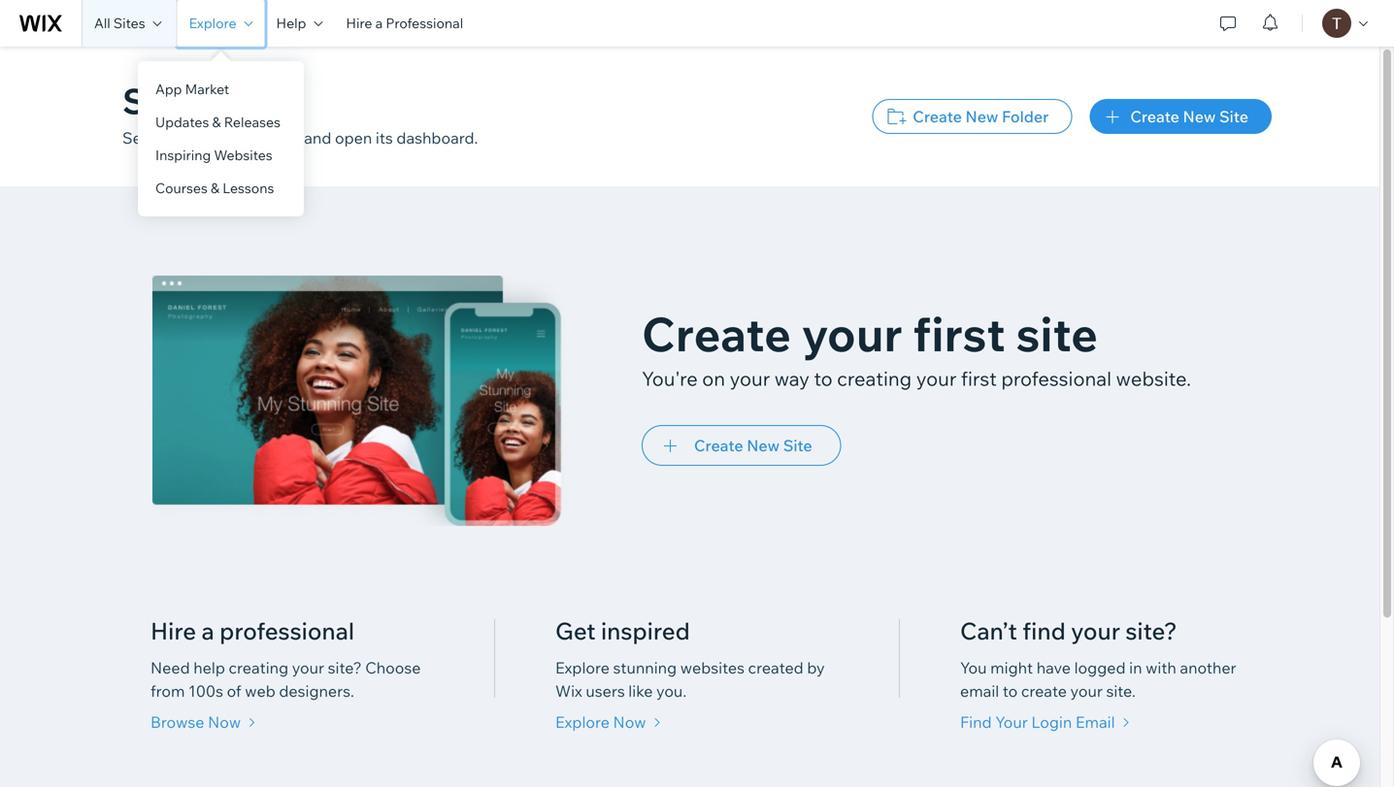 Task type: locate. For each thing, give the bounding box(es) containing it.
help button
[[265, 0, 334, 47]]

1 horizontal spatial site
[[1220, 107, 1249, 126]]

site?
[[1126, 617, 1177, 646], [328, 658, 362, 678]]

1 vertical spatial sites
[[122, 79, 207, 123]]

0 horizontal spatial professional
[[220, 617, 354, 646]]

1 vertical spatial &
[[211, 180, 220, 197]]

explore up the 'wix'
[[555, 658, 610, 678]]

and
[[304, 128, 332, 148]]

1 horizontal spatial new
[[966, 107, 999, 126]]

& inside 'link'
[[211, 180, 220, 197]]

like
[[629, 682, 653, 701]]

view
[[268, 128, 301, 148]]

new
[[966, 107, 999, 126], [1183, 107, 1216, 126], [747, 436, 780, 455]]

on
[[702, 367, 725, 391]]

0 vertical spatial first
[[913, 304, 1006, 363]]

create inside button
[[913, 107, 962, 126]]

your
[[995, 713, 1028, 732]]

1 vertical spatial hire
[[151, 617, 196, 646]]

1 horizontal spatial to
[[814, 367, 833, 391]]

to down might at the bottom right of the page
[[1003, 682, 1018, 701]]

inspiring websites link
[[138, 139, 304, 172]]

a left professional
[[375, 15, 383, 32]]

find
[[1023, 617, 1066, 646]]

stunning
[[613, 658, 677, 678]]

you might have logged in with another email to create your site.
[[960, 658, 1237, 701]]

now down of
[[208, 713, 241, 732]]

email
[[1076, 713, 1115, 732]]

1 vertical spatial to
[[814, 367, 833, 391]]

site inside create your first site you're on your way to creating your first professional website.
[[1016, 304, 1098, 363]]

1 horizontal spatial now
[[613, 713, 646, 732]]

hire
[[346, 15, 372, 32], [151, 617, 196, 646]]

0 horizontal spatial new
[[747, 436, 780, 455]]

0 horizontal spatial hire
[[151, 617, 196, 646]]

& for releases
[[212, 114, 221, 131]]

1 vertical spatial creating
[[229, 658, 289, 678]]

site for first
[[1016, 304, 1098, 363]]

market
[[185, 81, 229, 98]]

to left edit,
[[213, 128, 228, 148]]

your inside 'you might have logged in with another email to create your site.'
[[1071, 682, 1103, 701]]

new for the bottommost create new site "button"
[[747, 436, 780, 455]]

2 vertical spatial a
[[201, 617, 214, 646]]

get inspired
[[555, 617, 690, 646]]

1 horizontal spatial site
[[1016, 304, 1098, 363]]

1 vertical spatial create new site button
[[642, 425, 842, 466]]

create your first site image
[[152, 276, 571, 526]]

1 horizontal spatial a
[[201, 617, 214, 646]]

sites select a site to edit, view and open its dashboard.
[[122, 79, 478, 148]]

a right select
[[172, 128, 180, 148]]

with
[[1146, 658, 1177, 678]]

0 vertical spatial a
[[375, 15, 383, 32]]

new for create new folder button
[[966, 107, 999, 126]]

site inside sites select a site to edit, view and open its dashboard.
[[184, 128, 210, 148]]

1 vertical spatial site?
[[328, 658, 362, 678]]

first
[[913, 304, 1006, 363], [961, 367, 997, 391]]

1 now from the left
[[208, 713, 241, 732]]

hire for hire a professional
[[346, 15, 372, 32]]

create your first site you're on your way to creating your first professional website.
[[642, 304, 1191, 391]]

find your login email
[[960, 713, 1115, 732]]

creating
[[837, 367, 912, 391], [229, 658, 289, 678]]

updates & releases
[[155, 114, 281, 131]]

hire right "help" button
[[346, 15, 372, 32]]

0 vertical spatial explore
[[189, 15, 236, 32]]

hire up need
[[151, 617, 196, 646]]

explore
[[189, 15, 236, 32], [555, 658, 610, 678], [555, 713, 610, 732]]

1 horizontal spatial hire
[[346, 15, 372, 32]]

sites up select
[[122, 79, 207, 123]]

create for right create new site "button"
[[1131, 107, 1180, 126]]

1 vertical spatial site
[[783, 436, 812, 455]]

choose
[[365, 658, 421, 678]]

0 horizontal spatial a
[[172, 128, 180, 148]]

& down inspiring websites
[[211, 180, 220, 197]]

2 vertical spatial to
[[1003, 682, 1018, 701]]

2 horizontal spatial a
[[375, 15, 383, 32]]

site? up designers.
[[328, 658, 362, 678]]

0 vertical spatial create new site button
[[1090, 99, 1272, 134]]

1 vertical spatial site
[[1016, 304, 1098, 363]]

your
[[802, 304, 903, 363], [730, 367, 770, 391], [916, 367, 957, 391], [1071, 617, 1120, 646], [292, 658, 324, 678], [1071, 682, 1103, 701]]

& down app market link
[[212, 114, 221, 131]]

0 horizontal spatial creating
[[229, 658, 289, 678]]

creating up the web
[[229, 658, 289, 678]]

1 horizontal spatial creating
[[837, 367, 912, 391]]

a for hire a professional
[[375, 15, 383, 32]]

a up help
[[201, 617, 214, 646]]

get
[[555, 617, 596, 646]]

explore now
[[555, 713, 646, 732]]

app market link
[[138, 73, 304, 106]]

email
[[960, 682, 999, 701]]

to right way
[[814, 367, 833, 391]]

100s
[[188, 682, 223, 701]]

0 horizontal spatial to
[[213, 128, 228, 148]]

to inside 'you might have logged in with another email to create your site.'
[[1003, 682, 1018, 701]]

1 vertical spatial a
[[172, 128, 180, 148]]

professional
[[1001, 367, 1112, 391], [220, 617, 354, 646]]

can't find your site?
[[960, 617, 1177, 646]]

site? up with at the bottom right
[[1126, 617, 1177, 646]]

0 vertical spatial site
[[1220, 107, 1249, 126]]

creating right way
[[837, 367, 912, 391]]

0 vertical spatial hire
[[346, 15, 372, 32]]

0 vertical spatial &
[[212, 114, 221, 131]]

0 horizontal spatial create new site button
[[642, 425, 842, 466]]

explore for explore
[[189, 15, 236, 32]]

web
[[245, 682, 276, 701]]

0 vertical spatial creating
[[837, 367, 912, 391]]

1 vertical spatial explore
[[555, 658, 610, 678]]

now for inspired
[[613, 713, 646, 732]]

folder
[[1002, 107, 1049, 126]]

2 horizontal spatial new
[[1183, 107, 1216, 126]]

create new site button
[[1090, 99, 1272, 134], [642, 425, 842, 466]]

create
[[1021, 682, 1067, 701]]

1 horizontal spatial create new site
[[1131, 107, 1249, 126]]

site? inside the need help creating your site? choose from 100s of web designers.
[[328, 658, 362, 678]]

need
[[151, 658, 190, 678]]

create
[[913, 107, 962, 126], [1131, 107, 1180, 126], [642, 304, 791, 363], [694, 436, 743, 455]]

new inside button
[[966, 107, 999, 126]]

to inside create your first site you're on your way to creating your first professional website.
[[814, 367, 833, 391]]

0 vertical spatial site
[[184, 128, 210, 148]]

0 vertical spatial create new site
[[1131, 107, 1249, 126]]

0 vertical spatial professional
[[1001, 367, 1112, 391]]

hire a professional link
[[334, 0, 475, 47]]

0 horizontal spatial create new site
[[694, 436, 812, 455]]

0 horizontal spatial site
[[783, 436, 812, 455]]

help
[[193, 658, 225, 678]]

explore up market
[[189, 15, 236, 32]]

explore inside 'explore stunning websites created by wix users like you.'
[[555, 658, 610, 678]]

create new site
[[1131, 107, 1249, 126], [694, 436, 812, 455]]

1 horizontal spatial site?
[[1126, 617, 1177, 646]]

you.
[[656, 682, 687, 701]]

sites right all
[[113, 15, 145, 32]]

0 vertical spatial site?
[[1126, 617, 1177, 646]]

app market
[[155, 81, 229, 98]]

now down like
[[613, 713, 646, 732]]

0 horizontal spatial site?
[[328, 658, 362, 678]]

browse
[[151, 713, 204, 732]]

select
[[122, 128, 169, 148]]

to
[[213, 128, 228, 148], [814, 367, 833, 391], [1003, 682, 1018, 701]]

help
[[276, 15, 306, 32]]

courses & lessons link
[[138, 172, 304, 205]]

2 now from the left
[[613, 713, 646, 732]]

site
[[1220, 107, 1249, 126], [783, 436, 812, 455]]

0 horizontal spatial site
[[184, 128, 210, 148]]

create new folder button
[[872, 99, 1072, 134]]

1 horizontal spatial professional
[[1001, 367, 1112, 391]]

have
[[1037, 658, 1071, 678]]

creating inside create your first site you're on your way to creating your first professional website.
[[837, 367, 912, 391]]

site for the bottommost create new site "button"
[[783, 436, 812, 455]]

websites
[[680, 658, 745, 678]]

now
[[208, 713, 241, 732], [613, 713, 646, 732]]

inspired
[[601, 617, 690, 646]]

a
[[375, 15, 383, 32], [172, 128, 180, 148], [201, 617, 214, 646]]

sites
[[113, 15, 145, 32], [122, 79, 207, 123]]

0 vertical spatial to
[[213, 128, 228, 148]]

2 vertical spatial explore
[[555, 713, 610, 732]]

explore down the 'wix'
[[555, 713, 610, 732]]

website.
[[1116, 367, 1191, 391]]

site
[[184, 128, 210, 148], [1016, 304, 1098, 363]]

0 horizontal spatial now
[[208, 713, 241, 732]]

1 vertical spatial first
[[961, 367, 997, 391]]

&
[[212, 114, 221, 131], [211, 180, 220, 197]]

2 horizontal spatial to
[[1003, 682, 1018, 701]]



Task type: describe. For each thing, give the bounding box(es) containing it.
logged
[[1074, 658, 1126, 678]]

create for create new folder button
[[913, 107, 962, 126]]

of
[[227, 682, 241, 701]]

need help creating your site? choose from 100s of web designers.
[[151, 658, 421, 701]]

to for you
[[1003, 682, 1018, 701]]

designers.
[[279, 682, 354, 701]]

wix
[[555, 682, 582, 701]]

all sites
[[94, 15, 145, 32]]

updates & releases link
[[138, 106, 304, 139]]

professional
[[386, 15, 463, 32]]

created
[[748, 658, 804, 678]]

another
[[1180, 658, 1237, 678]]

sites inside sites select a site to edit, view and open its dashboard.
[[122, 79, 207, 123]]

courses & lessons
[[155, 180, 274, 197]]

hire for hire a professional
[[151, 617, 196, 646]]

browse now
[[151, 713, 241, 732]]

updates
[[155, 114, 209, 131]]

to inside sites select a site to edit, view and open its dashboard.
[[213, 128, 228, 148]]

by
[[807, 658, 825, 678]]

open
[[335, 128, 372, 148]]

hire a professional
[[346, 15, 463, 32]]

edit,
[[232, 128, 264, 148]]

explore for explore now
[[555, 713, 610, 732]]

you're
[[642, 367, 698, 391]]

to for create
[[814, 367, 833, 391]]

inspiring websites
[[155, 147, 273, 164]]

all
[[94, 15, 110, 32]]

explore stunning websites created by wix users like you.
[[555, 658, 825, 701]]

explore for explore stunning websites created by wix users like you.
[[555, 658, 610, 678]]

site.
[[1106, 682, 1136, 701]]

1 horizontal spatial create new site button
[[1090, 99, 1272, 134]]

its
[[376, 128, 393, 148]]

might
[[991, 658, 1033, 678]]

can't
[[960, 617, 1017, 646]]

1 vertical spatial professional
[[220, 617, 354, 646]]

users
[[586, 682, 625, 701]]

creating inside the need help creating your site? choose from 100s of web designers.
[[229, 658, 289, 678]]

site for right create new site "button"
[[1220, 107, 1249, 126]]

dashboard.
[[397, 128, 478, 148]]

hire a professional
[[151, 617, 354, 646]]

lessons
[[223, 180, 274, 197]]

0 vertical spatial sites
[[113, 15, 145, 32]]

way
[[775, 367, 810, 391]]

create new folder
[[913, 107, 1049, 126]]

a for hire a professional
[[201, 617, 214, 646]]

from
[[151, 682, 185, 701]]

releases
[[224, 114, 281, 131]]

app
[[155, 81, 182, 98]]

websites
[[214, 147, 273, 164]]

in
[[1129, 658, 1142, 678]]

inspiring
[[155, 147, 211, 164]]

now for a
[[208, 713, 241, 732]]

courses
[[155, 180, 208, 197]]

a inside sites select a site to edit, view and open its dashboard.
[[172, 128, 180, 148]]

new for right create new site "button"
[[1183, 107, 1216, 126]]

1 vertical spatial create new site
[[694, 436, 812, 455]]

login
[[1032, 713, 1072, 732]]

create for the bottommost create new site "button"
[[694, 436, 743, 455]]

your inside the need help creating your site? choose from 100s of web designers.
[[292, 658, 324, 678]]

& for lessons
[[211, 180, 220, 197]]

site for a
[[184, 128, 210, 148]]

you
[[960, 658, 987, 678]]

create inside create your first site you're on your way to creating your first professional website.
[[642, 304, 791, 363]]

find
[[960, 713, 992, 732]]

professional inside create your first site you're on your way to creating your first professional website.
[[1001, 367, 1112, 391]]



Task type: vqa. For each thing, say whether or not it's contained in the screenshot.
Save button
no



